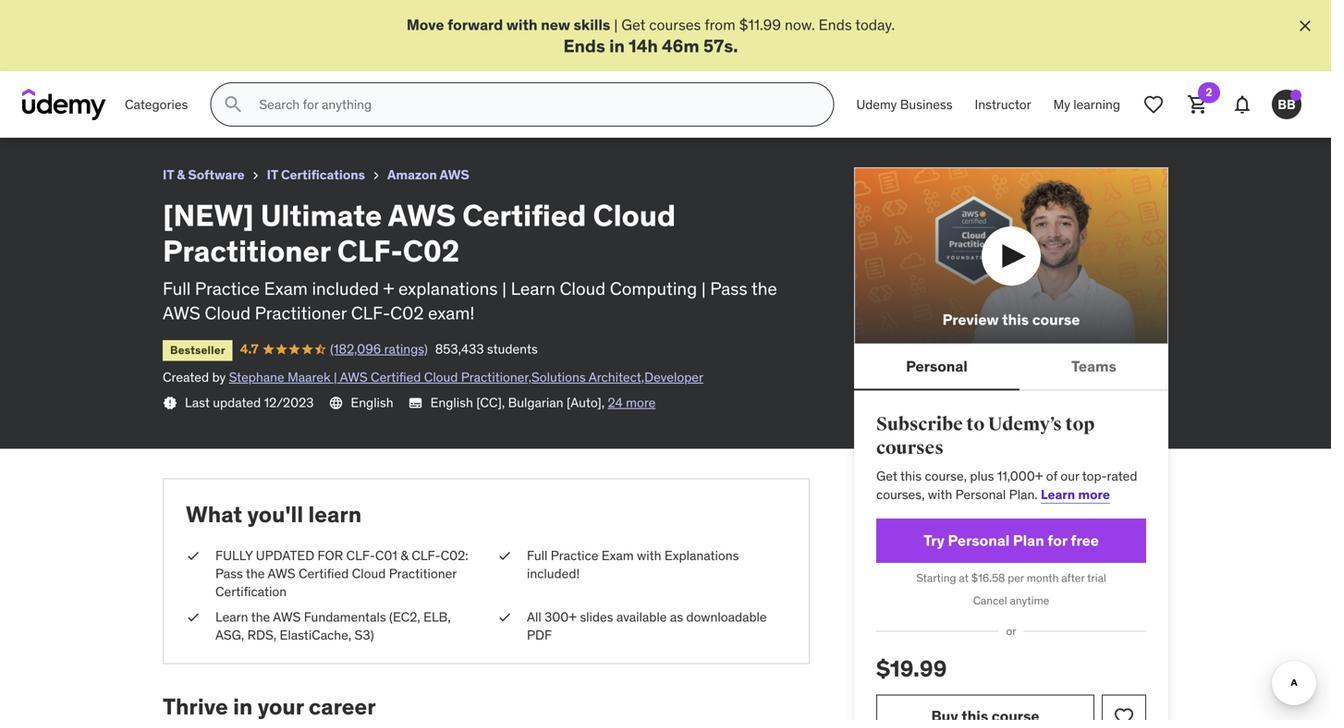 Task type: locate. For each thing, give the bounding box(es) containing it.
cloud up computing
[[593, 197, 676, 234]]

full
[[163, 277, 191, 299], [527, 547, 548, 564]]

1 vertical spatial with
[[928, 486, 953, 503]]

1 horizontal spatial practice
[[551, 547, 599, 564]]

this
[[1002, 310, 1029, 329], [901, 468, 922, 485]]

1 vertical spatial ultimate
[[261, 197, 382, 234]]

0 horizontal spatial english
[[351, 394, 394, 411]]

ends down skills
[[564, 35, 605, 57]]

this inside the get this course, plus 11,000+ of our top-rated courses, with personal plan.
[[901, 468, 922, 485]]

personal down preview
[[906, 357, 968, 376]]

more down top-
[[1078, 486, 1110, 503]]

1 english from the left
[[351, 394, 394, 411]]

0 horizontal spatial courses
[[649, 15, 701, 34]]

ultimate for [new] ultimate aws certified cloud practitioner clf-c02
[[64, 8, 124, 27]]

aws up rds,
[[273, 609, 301, 626]]

it left software
[[163, 167, 174, 183]]

xsmall image for last
[[163, 396, 178, 410]]

0 vertical spatial personal
[[906, 357, 968, 376]]

closed captions image
[[408, 396, 423, 410]]

move
[[407, 15, 444, 34]]

with inside full practice exam with explanations included!
[[637, 547, 662, 564]]

practice inside full practice exam with explanations included!
[[551, 547, 599, 564]]

courses inside subscribe to udemy's top courses
[[877, 437, 944, 460]]

personal inside button
[[906, 357, 968, 376]]

$11.99
[[739, 15, 781, 34]]

|
[[614, 15, 618, 34], [502, 277, 507, 299], [702, 277, 706, 299], [334, 369, 337, 385]]

c02 left forward
[[395, 8, 423, 27]]

0 vertical spatial this
[[1002, 310, 1029, 329]]

2 horizontal spatial with
[[928, 486, 953, 503]]

cloud down 'c01'
[[352, 565, 386, 582]]

xsmall image right software
[[248, 168, 263, 183]]

ultimate up udemy image
[[64, 8, 124, 27]]

plus
[[970, 468, 994, 485]]

get
[[622, 15, 646, 34], [877, 468, 898, 485]]

0 vertical spatial ultimate
[[64, 8, 124, 27]]

personal
[[906, 357, 968, 376], [956, 486, 1006, 503], [948, 531, 1010, 550]]

clf- left move
[[362, 8, 395, 27]]

english
[[351, 394, 394, 411], [431, 394, 473, 411]]

aws up bestseller
[[163, 302, 200, 324]]

try personal plan for free
[[924, 531, 1099, 550]]

learn more
[[1041, 486, 1110, 503]]

english for english
[[351, 394, 394, 411]]

clf- for [new] ultimate aws certified cloud practitioner clf-c02 full practice exam included + explanations | learn cloud computing | pass the aws cloud practitioner clf-c02 exam!
[[337, 232, 403, 269]]

0 vertical spatial get
[[622, 15, 646, 34]]

full up included!
[[527, 547, 548, 564]]

xsmall image for included!
[[497, 547, 512, 565]]

$19.99
[[877, 655, 947, 683]]

try personal plan for free link
[[877, 519, 1147, 563]]

0 vertical spatial with
[[506, 15, 538, 34]]

practice
[[195, 277, 260, 299], [551, 547, 599, 564]]

pass inside fully updated for clf-c01 & clf-c02: pass the aws certified cloud practitioner certification
[[215, 565, 243, 582]]

1 horizontal spatial xsmall image
[[248, 168, 263, 183]]

(182,096 ratings)
[[330, 341, 428, 357]]

full practice exam with explanations included!
[[527, 547, 739, 582]]

or
[[1006, 624, 1017, 638]]

practice inside "[new] ultimate aws certified cloud practitioner clf-c02 full practice exam included + explanations | learn cloud computing | pass the aws cloud practitioner clf-c02 exam!"
[[195, 277, 260, 299]]

english down stephane maarek | aws certified cloud practitioner,solutions architect,developer 'link'
[[431, 394, 473, 411]]

4.7
[[240, 341, 259, 357]]

instructor link
[[964, 82, 1043, 127]]

1 vertical spatial &
[[401, 547, 409, 564]]

0 vertical spatial pass
[[710, 277, 748, 299]]

.
[[733, 35, 738, 57]]

with left new
[[506, 15, 538, 34]]

| right explanations
[[502, 277, 507, 299]]

0 vertical spatial c02
[[395, 8, 423, 27]]

1 horizontal spatial learn
[[511, 277, 556, 299]]

1 vertical spatial xsmall image
[[163, 396, 178, 410]]

created by stephane maarek | aws certified cloud practitioner,solutions architect,developer
[[163, 369, 704, 385]]

24 more button
[[608, 394, 656, 412]]

this for preview
[[1002, 310, 1029, 329]]

the inside fully updated for clf-c01 & clf-c02: pass the aws certified cloud practitioner certification
[[246, 565, 265, 582]]

it left certifications
[[267, 167, 278, 183]]

1 horizontal spatial more
[[1078, 486, 1110, 503]]

1 horizontal spatial get
[[877, 468, 898, 485]]

0 horizontal spatial exam
[[264, 277, 308, 299]]

categories
[[125, 96, 188, 113]]

learn up students
[[511, 277, 556, 299]]

get up in
[[622, 15, 646, 34]]

courses,
[[877, 486, 925, 503]]

0 vertical spatial full
[[163, 277, 191, 299]]

1 vertical spatial practice
[[551, 547, 599, 564]]

in
[[609, 35, 625, 57]]

it & software link
[[163, 164, 245, 187]]

1 horizontal spatial exam
[[602, 547, 634, 564]]

exam up 'slides' at left
[[602, 547, 634, 564]]

learn down of
[[1041, 486, 1076, 503]]

$16.58
[[972, 571, 1005, 585]]

learn inside "[new] ultimate aws certified cloud practitioner clf-c02 full practice exam included + explanations | learn cloud computing | pass the aws cloud practitioner clf-c02 exam!"
[[511, 277, 556, 299]]

full inside full practice exam with explanations included!
[[527, 547, 548, 564]]

| up in
[[614, 15, 618, 34]]

[new] for [new] ultimate aws certified cloud practitioner clf-c02 full practice exam included + explanations | learn cloud computing | pass the aws cloud practitioner clf-c02 exam!
[[163, 197, 254, 234]]

1 horizontal spatial english
[[431, 394, 473, 411]]

0 horizontal spatial [new]
[[15, 8, 60, 27]]

[cc], bulgarian
[[476, 394, 564, 411]]

cloud down 853,433
[[424, 369, 458, 385]]

aws
[[127, 8, 161, 27], [440, 167, 470, 183], [388, 197, 456, 234], [163, 302, 200, 324], [340, 369, 368, 385], [268, 565, 295, 582], [273, 609, 301, 626]]

with
[[506, 15, 538, 34], [928, 486, 953, 503], [637, 547, 662, 564]]

forward
[[448, 15, 503, 34]]

0 vertical spatial [new]
[[15, 8, 60, 27]]

to
[[967, 413, 985, 436]]

xsmall image for elb,
[[186, 609, 201, 627]]

853,433
[[435, 341, 484, 357]]

c02 down +
[[390, 302, 424, 324]]

xsmall image for all
[[497, 609, 512, 627]]

[new] inside "[new] ultimate aws certified cloud practitioner clf-c02 full practice exam included + explanations | learn cloud computing | pass the aws cloud practitioner clf-c02 exam!"
[[163, 197, 254, 234]]

1 vertical spatial [new]
[[163, 197, 254, 234]]

submit search image
[[222, 94, 244, 116]]

courses inside move forward with new skills | get courses from $11.99 now. ends today. ends in 14h 46m 57s .
[[649, 15, 701, 34]]

aws down the updated
[[268, 565, 295, 582]]

0 horizontal spatial get
[[622, 15, 646, 34]]

courses
[[649, 15, 701, 34], [877, 437, 944, 460]]

0 vertical spatial more
[[626, 394, 656, 411]]

pass
[[710, 277, 748, 299], [215, 565, 243, 582]]

personal down plus
[[956, 486, 1006, 503]]

pass inside "[new] ultimate aws certified cloud practitioner clf-c02 full practice exam included + explanations | learn cloud computing | pass the aws cloud practitioner clf-c02 exam!"
[[710, 277, 748, 299]]

[new] up udemy image
[[15, 8, 60, 27]]

& right 'c01'
[[401, 547, 409, 564]]

0 vertical spatial &
[[177, 167, 185, 183]]

practice up included!
[[551, 547, 599, 564]]

2 vertical spatial xsmall image
[[497, 609, 512, 627]]

ends right the now.
[[819, 15, 852, 34]]

| up course language icon
[[334, 369, 337, 385]]

1 vertical spatial personal
[[956, 486, 1006, 503]]

architect,developer
[[589, 369, 704, 385]]

month
[[1027, 571, 1059, 585]]

(ec2,
[[389, 609, 420, 626]]

software
[[188, 167, 245, 183]]

teams button
[[1020, 344, 1169, 389]]

close image
[[1296, 17, 1315, 35]]

1 it from the left
[[163, 167, 174, 183]]

more right 24
[[626, 394, 656, 411]]

[auto]
[[567, 394, 602, 411]]

aws inside fully updated for clf-c01 & clf-c02: pass the aws certified cloud practitioner certification
[[268, 565, 295, 582]]

english right course language icon
[[351, 394, 394, 411]]

clf- up +
[[337, 232, 403, 269]]

ratings)
[[384, 341, 428, 357]]

1 horizontal spatial [new]
[[163, 197, 254, 234]]

0 horizontal spatial full
[[163, 277, 191, 299]]

1 horizontal spatial it
[[267, 167, 278, 183]]

from
[[705, 15, 736, 34]]

it for it certifications
[[267, 167, 278, 183]]

ends
[[819, 15, 852, 34], [564, 35, 605, 57]]

1 horizontal spatial ultimate
[[261, 197, 382, 234]]

exam left included
[[264, 277, 308, 299]]

1 horizontal spatial this
[[1002, 310, 1029, 329]]

1 vertical spatial exam
[[602, 547, 634, 564]]

1 horizontal spatial &
[[401, 547, 409, 564]]

subscribe to udemy's top courses
[[877, 413, 1095, 460]]

aws down amazon aws link
[[388, 197, 456, 234]]

0 horizontal spatial with
[[506, 15, 538, 34]]

ultimate down it certifications link at the top
[[261, 197, 382, 234]]

[new] ultimate aws certified cloud practitioner clf-c02
[[15, 8, 423, 27]]

cloud left computing
[[560, 277, 606, 299]]

this up courses,
[[901, 468, 922, 485]]

ultimate inside "[new] ultimate aws certified cloud practitioner clf-c02 full practice exam included + explanations | learn cloud computing | pass the aws cloud practitioner clf-c02 exam!"
[[261, 197, 382, 234]]

0 horizontal spatial learn
[[215, 609, 248, 626]]

pass right computing
[[710, 277, 748, 299]]

this left course
[[1002, 310, 1029, 329]]

1 vertical spatial this
[[901, 468, 922, 485]]

1 vertical spatial courses
[[877, 437, 944, 460]]

1 vertical spatial get
[[877, 468, 898, 485]]

this inside preview this course button
[[1002, 310, 1029, 329]]

wishlist image
[[1113, 706, 1135, 720]]

fundamentals
[[304, 609, 386, 626]]

with down the course,
[[928, 486, 953, 503]]

0 vertical spatial exam
[[264, 277, 308, 299]]

0 vertical spatial the
[[752, 277, 777, 299]]

bb link
[[1265, 82, 1309, 127]]

new
[[541, 15, 570, 34]]

0 horizontal spatial it
[[163, 167, 174, 183]]

practitioner inside fully updated for clf-c01 & clf-c02: pass the aws certified cloud practitioner certification
[[389, 565, 457, 582]]

learn
[[511, 277, 556, 299], [1041, 486, 1076, 503], [215, 609, 248, 626]]

personal up $16.58
[[948, 531, 1010, 550]]

1 horizontal spatial courses
[[877, 437, 944, 460]]

subscribe
[[877, 413, 963, 436]]

aws down (182,096
[[340, 369, 368, 385]]

courses up "14h 46m 57s" at the top of page
[[649, 15, 701, 34]]

it
[[163, 167, 174, 183], [267, 167, 278, 183]]

today.
[[855, 15, 895, 34]]

xsmall image left all on the bottom left of the page
[[497, 609, 512, 627]]

practitioner
[[275, 8, 359, 27], [163, 232, 331, 269], [255, 302, 347, 324], [389, 565, 457, 582]]

0 horizontal spatial ultimate
[[64, 8, 124, 27]]

you'll
[[247, 501, 303, 528]]

the
[[752, 277, 777, 299], [246, 565, 265, 582], [251, 609, 270, 626]]

2 english from the left
[[431, 394, 473, 411]]

2 vertical spatial personal
[[948, 531, 1010, 550]]

cloud up submit search image
[[230, 8, 271, 27]]

starting at $16.58 per month after trial cancel anytime
[[916, 571, 1107, 608]]

clf- right 'c01'
[[412, 547, 441, 564]]

full up bestseller
[[163, 277, 191, 299]]

0 horizontal spatial more
[[626, 394, 656, 411]]

xsmall image
[[369, 168, 384, 183], [186, 547, 201, 565], [497, 547, 512, 565], [186, 609, 201, 627]]

learn for learn more
[[1041, 486, 1076, 503]]

fully updated for clf-c01 & clf-c02: pass the aws certified cloud practitioner certification
[[215, 547, 468, 600]]

courses down subscribe
[[877, 437, 944, 460]]

teams
[[1072, 357, 1117, 376]]

1 vertical spatial pass
[[215, 565, 243, 582]]

get up courses,
[[877, 468, 898, 485]]

0 vertical spatial practice
[[195, 277, 260, 299]]

slides
[[580, 609, 613, 626]]

2 vertical spatial learn
[[215, 609, 248, 626]]

0 vertical spatial xsmall image
[[248, 168, 263, 183]]

24
[[608, 394, 623, 411]]

pass down fully
[[215, 565, 243, 582]]

1 vertical spatial the
[[246, 565, 265, 582]]

1 horizontal spatial pass
[[710, 277, 748, 299]]

0 horizontal spatial pass
[[215, 565, 243, 582]]

with inside the get this course, plus 11,000+ of our top-rated courses, with personal plan.
[[928, 486, 953, 503]]

1 horizontal spatial with
[[637, 547, 662, 564]]

personal button
[[854, 344, 1020, 389]]

xsmall image left last
[[163, 396, 178, 410]]

english for english [cc], bulgarian [auto] , 24 more
[[431, 394, 473, 411]]

1 vertical spatial full
[[527, 547, 548, 564]]

practice up 4.7
[[195, 277, 260, 299]]

1 vertical spatial c02
[[403, 232, 460, 269]]

available
[[617, 609, 667, 626]]

0 vertical spatial courses
[[649, 15, 701, 34]]

c02 for [new] ultimate aws certified cloud practitioner clf-c02
[[395, 8, 423, 27]]

get inside the get this course, plus 11,000+ of our top-rated courses, with personal plan.
[[877, 468, 898, 485]]

clf- down +
[[351, 302, 390, 324]]

xsmall image
[[248, 168, 263, 183], [163, 396, 178, 410], [497, 609, 512, 627]]

1 vertical spatial learn
[[1041, 486, 1076, 503]]

1 horizontal spatial full
[[527, 547, 548, 564]]

[new] down it & software link
[[163, 197, 254, 234]]

business
[[900, 96, 953, 113]]

tab list
[[854, 344, 1169, 391]]

0 horizontal spatial this
[[901, 468, 922, 485]]

learn inside learn the aws fundamentals (ec2, elb, asg, rds, elasticache, s3)
[[215, 609, 248, 626]]

2 vertical spatial the
[[251, 609, 270, 626]]

0 horizontal spatial practice
[[195, 277, 260, 299]]

2 horizontal spatial xsmall image
[[497, 609, 512, 627]]

c02
[[395, 8, 423, 27], [403, 232, 460, 269], [390, 302, 424, 324]]

learn up asg,
[[215, 609, 248, 626]]

2 vertical spatial with
[[637, 547, 662, 564]]

2 horizontal spatial learn
[[1041, 486, 1076, 503]]

ultimate for [new] ultimate aws certified cloud practitioner clf-c02 full practice exam included + explanations | learn cloud computing | pass the aws cloud practitioner clf-c02 exam!
[[261, 197, 382, 234]]

clf- right for
[[346, 547, 375, 564]]

c02 up explanations
[[403, 232, 460, 269]]

& left software
[[177, 167, 185, 183]]

cloud up 4.7
[[205, 302, 251, 324]]

it & software
[[163, 167, 245, 183]]

[new] ultimate aws certified cloud practitioner clf-c02 full practice exam included + explanations | learn cloud computing | pass the aws cloud practitioner clf-c02 exam!
[[163, 197, 777, 324]]

0 horizontal spatial xsmall image
[[163, 396, 178, 410]]

0 vertical spatial learn
[[511, 277, 556, 299]]

with left explanations
[[637, 547, 662, 564]]

2 it from the left
[[267, 167, 278, 183]]

for
[[1048, 531, 1068, 550]]



Task type: describe. For each thing, give the bounding box(es) containing it.
this for get
[[901, 468, 922, 485]]

14h 46m 57s
[[629, 35, 733, 57]]

students
[[487, 341, 538, 357]]

+
[[383, 277, 394, 299]]

it certifications
[[267, 167, 365, 183]]

2 link
[[1176, 82, 1220, 127]]

maarek
[[288, 369, 331, 385]]

[new] for [new] ultimate aws certified cloud practitioner clf-c02
[[15, 8, 60, 27]]

preview this course
[[943, 310, 1080, 329]]

learn the aws fundamentals (ec2, elb, asg, rds, elasticache, s3)
[[215, 609, 451, 644]]

anytime
[[1010, 594, 1050, 608]]

shopping cart with 2 items image
[[1187, 94, 1209, 116]]

preview
[[943, 310, 999, 329]]

udemy's
[[988, 413, 1062, 436]]

| right computing
[[702, 277, 706, 299]]

& inside fully updated for clf-c01 & clf-c02: pass the aws certified cloud practitioner certification
[[401, 547, 409, 564]]

(182,096
[[330, 341, 381, 357]]

get this course, plus 11,000+ of our top-rated courses, with personal plan.
[[877, 468, 1138, 503]]

you have alerts image
[[1291, 90, 1302, 101]]

exam inside "[new] ultimate aws certified cloud practitioner clf-c02 full practice exam included + explanations | learn cloud computing | pass the aws cloud practitioner clf-c02 exam!"
[[264, 277, 308, 299]]

amazon
[[387, 167, 437, 183]]

the inside "[new] ultimate aws certified cloud practitioner clf-c02 full practice exam included + explanations | learn cloud computing | pass the aws cloud practitioner clf-c02 exam!"
[[752, 277, 777, 299]]

exam inside full practice exam with explanations included!
[[602, 547, 634, 564]]

trial
[[1087, 571, 1107, 585]]

get inside move forward with new skills | get courses from $11.99 now. ends today. ends in 14h 46m 57s .
[[622, 15, 646, 34]]

pdf
[[527, 627, 552, 644]]

now.
[[785, 15, 815, 34]]

updated
[[256, 547, 315, 564]]

english [cc], bulgarian [auto] , 24 more
[[431, 394, 656, 411]]

all 300+ slides available as downloadable pdf
[[527, 609, 767, 644]]

top-
[[1082, 468, 1107, 485]]

bb
[[1278, 96, 1296, 113]]

| inside move forward with new skills | get courses from $11.99 now. ends today. ends in 14h 46m 57s .
[[614, 15, 618, 34]]

try
[[924, 531, 945, 550]]

c01
[[375, 547, 397, 564]]

instructor
[[975, 96, 1031, 113]]

amazon aws
[[387, 167, 470, 183]]

explanations
[[665, 547, 739, 564]]

2 vertical spatial c02
[[390, 302, 424, 324]]

cloud inside fully updated for clf-c01 & clf-c02: pass the aws certified cloud practitioner certification
[[352, 565, 386, 582]]

plan.
[[1009, 486, 1038, 503]]

cancel
[[973, 594, 1007, 608]]

what
[[186, 501, 242, 528]]

as
[[670, 609, 683, 626]]

free
[[1071, 531, 1099, 550]]

last
[[185, 394, 210, 411]]

fully
[[215, 547, 253, 564]]

our
[[1061, 468, 1080, 485]]

0 horizontal spatial ends
[[564, 35, 605, 57]]

per
[[1008, 571, 1024, 585]]

learn
[[308, 501, 362, 528]]

learning
[[1074, 96, 1121, 113]]

11,000+
[[998, 468, 1043, 485]]

what you'll learn
[[186, 501, 362, 528]]

clf- for fully updated for clf-c01 & clf-c02: pass the aws certified cloud practitioner certification
[[412, 547, 441, 564]]

12/2023
[[264, 394, 314, 411]]

all
[[527, 609, 542, 626]]

move forward with new skills | get courses from $11.99 now. ends today. ends in 14h 46m 57s .
[[407, 15, 895, 57]]

aws inside learn the aws fundamentals (ec2, elb, asg, rds, elasticache, s3)
[[273, 609, 301, 626]]

aws up "categories"
[[127, 8, 161, 27]]

practitioner,solutions
[[461, 369, 586, 385]]

wishlist image
[[1143, 94, 1165, 116]]

udemy image
[[22, 89, 106, 120]]

the inside learn the aws fundamentals (ec2, elb, asg, rds, elasticache, s3)
[[251, 609, 270, 626]]

included
[[312, 277, 379, 299]]

exam!
[[428, 302, 475, 324]]

preview this course button
[[854, 168, 1169, 344]]

c02 for [new] ultimate aws certified cloud practitioner clf-c02 full practice exam included + explanations | learn cloud computing | pass the aws cloud practitioner clf-c02 exam!
[[403, 232, 460, 269]]

certified inside fully updated for clf-c01 & clf-c02: pass the aws certified cloud practitioner certification
[[299, 565, 349, 582]]

skills
[[574, 15, 610, 34]]

starting
[[916, 571, 956, 585]]

learn for learn the aws fundamentals (ec2, elb, asg, rds, elasticache, s3)
[[215, 609, 248, 626]]

course language image
[[329, 396, 343, 410]]

created
[[163, 369, 209, 385]]

plan
[[1013, 531, 1045, 550]]

,
[[602, 394, 605, 411]]

full inside "[new] ultimate aws certified cloud practitioner clf-c02 full practice exam included + explanations | learn cloud computing | pass the aws cloud practitioner clf-c02 exam!"
[[163, 277, 191, 299]]

0 horizontal spatial &
[[177, 167, 185, 183]]

top
[[1066, 413, 1095, 436]]

s3)
[[355, 627, 374, 644]]

1 vertical spatial more
[[1078, 486, 1110, 503]]

asg,
[[215, 627, 244, 644]]

Search for anything text field
[[256, 89, 811, 120]]

bestseller
[[170, 343, 225, 357]]

it for it & software
[[163, 167, 174, 183]]

tab list containing personal
[[854, 344, 1169, 391]]

explanations
[[398, 277, 498, 299]]

clf- for [new] ultimate aws certified cloud practitioner clf-c02
[[362, 8, 395, 27]]

included!
[[527, 565, 580, 582]]

rds,
[[247, 627, 277, 644]]

udemy business
[[856, 96, 953, 113]]

of
[[1046, 468, 1058, 485]]

xsmall image for &
[[186, 547, 201, 565]]

certified inside "[new] ultimate aws certified cloud practitioner clf-c02 full practice exam included + explanations | learn cloud computing | pass the aws cloud practitioner clf-c02 exam!"
[[463, 197, 586, 234]]

certifications
[[281, 167, 365, 183]]

at
[[959, 571, 969, 585]]

1 horizontal spatial ends
[[819, 15, 852, 34]]

categories button
[[114, 82, 199, 127]]

with inside move forward with new skills | get courses from $11.99 now. ends today. ends in 14h 46m 57s .
[[506, 15, 538, 34]]

certification
[[215, 583, 287, 600]]

aws right amazon at top left
[[440, 167, 470, 183]]

it certifications link
[[267, 164, 365, 187]]

300+
[[545, 609, 577, 626]]

elasticache,
[[280, 627, 352, 644]]

course
[[1032, 310, 1080, 329]]

notifications image
[[1232, 94, 1254, 116]]

my learning
[[1054, 96, 1121, 113]]

downloadable
[[686, 609, 767, 626]]

stephane maarek | aws certified cloud practitioner,solutions architect,developer link
[[229, 369, 704, 385]]

personal inside the get this course, plus 11,000+ of our top-rated courses, with personal plan.
[[956, 486, 1006, 503]]



Task type: vqa. For each thing, say whether or not it's contained in the screenshot.
learn
yes



